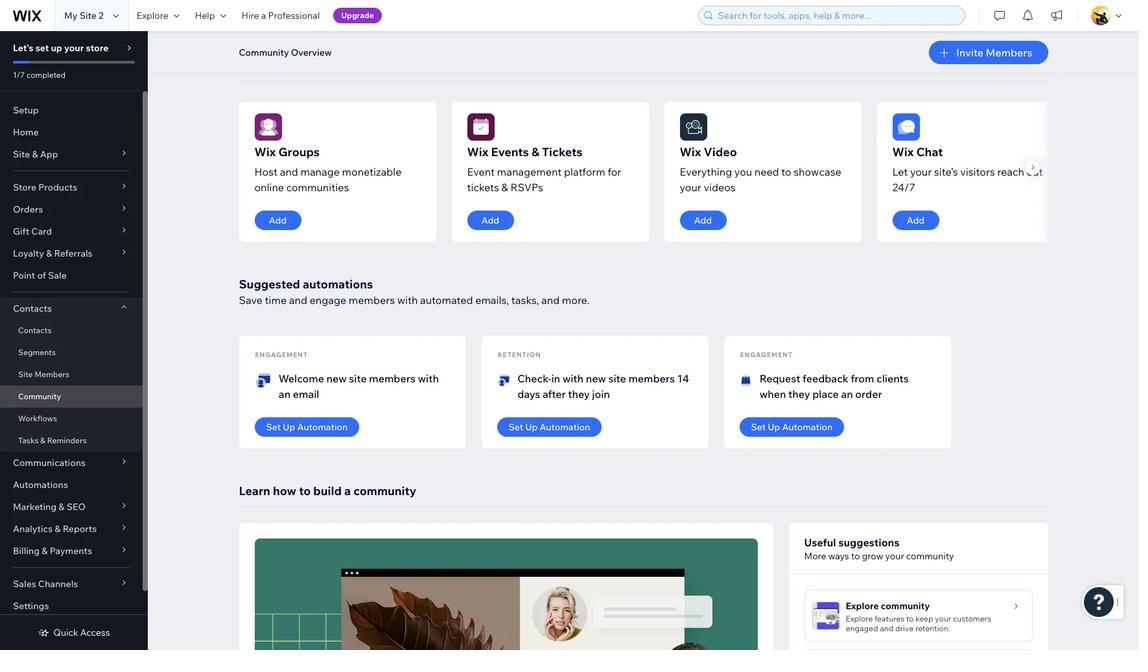 Task type: describe. For each thing, give the bounding box(es) containing it.
loyalty & referrals button
[[0, 243, 143, 265]]

an inside welcome new site members with an email
[[279, 388, 291, 401]]

referrals
[[54, 248, 92, 259]]

add button for let
[[893, 211, 939, 230]]

need
[[755, 165, 779, 178]]

learn
[[239, 484, 270, 499]]

up
[[51, 42, 62, 54]]

add for &
[[482, 215, 499, 226]]

features
[[875, 614, 905, 624]]

place
[[813, 388, 839, 401]]

video
[[704, 145, 737, 160]]

payments
[[50, 545, 92, 557]]

channels
[[38, 578, 78, 590]]

list containing wix groups
[[239, 102, 1074, 242]]

my
[[64, 10, 78, 21]]

& for referrals
[[46, 248, 52, 259]]

reach
[[998, 165, 1025, 178]]

store
[[13, 182, 36, 193]]

showcase
[[794, 165, 842, 178]]

set up automation for request feedback from clients when they place an order
[[751, 422, 833, 433]]

billing
[[13, 545, 40, 557]]

tasks,
[[512, 294, 539, 307]]

set up automation button for check-in with new site members 14 days after they join
[[497, 418, 602, 437]]

loyalty & referrals
[[13, 248, 92, 259]]

community for community overview
[[239, 47, 289, 58]]

welcome new site members with an email
[[279, 372, 439, 401]]

billing & payments button
[[0, 540, 143, 562]]

let
[[893, 165, 908, 178]]

automations
[[303, 277, 373, 292]]

automations link
[[0, 474, 143, 496]]

save
[[239, 294, 263, 307]]

learn how to build a community
[[239, 484, 416, 499]]

tickets
[[467, 181, 499, 194]]

site for site & app
[[13, 149, 30, 160]]

segments
[[18, 348, 56, 357]]

from
[[851, 372, 874, 385]]

to inside explore features to keep your customers engaged and drive retention.
[[907, 614, 914, 624]]

build
[[313, 484, 342, 499]]

your inside wix chat let your site's visitors reach out 24/7
[[910, 165, 932, 178]]

settings link
[[0, 595, 143, 617]]

explore for explore
[[137, 10, 168, 21]]

wix video everything you need to showcase your videos
[[680, 145, 842, 194]]

these
[[462, 60, 489, 73]]

with inside welcome new site members with an email
[[418, 372, 439, 385]]

community link
[[0, 386, 143, 408]]

engage
[[310, 294, 346, 307]]

0 vertical spatial site
[[80, 10, 97, 21]]

communications button
[[0, 452, 143, 474]]

settings
[[13, 600, 49, 612]]

useful suggestions more ways to grow your community
[[804, 536, 954, 562]]

retention
[[498, 351, 541, 359]]

site's
[[310, 60, 335, 73]]

clients
[[877, 372, 909, 385]]

wix for wix video
[[680, 145, 701, 160]]

suggestions
[[839, 536, 900, 549]]

hire
[[242, 10, 259, 21]]

with inside suggested automations save time and engage members with automated emails, tasks, and more.
[[397, 294, 418, 307]]

community overview
[[239, 47, 332, 58]]

suggested for suggested automations
[[239, 277, 300, 292]]

site & app
[[13, 149, 58, 160]]

access
[[80, 627, 110, 639]]

quick access button
[[38, 627, 110, 639]]

with inside 'suggested apps maximize your site's community potential with these apps.'
[[439, 60, 460, 73]]

events
[[491, 145, 529, 160]]

and right time on the top left
[[289, 294, 307, 307]]

check-in with new site members 14 days after they join
[[518, 372, 689, 401]]

site for site members
[[18, 370, 33, 379]]

wix for wix events & tickets
[[467, 145, 489, 160]]

analytics & reports
[[13, 523, 97, 535]]

let's
[[13, 42, 33, 54]]

in
[[551, 372, 560, 385]]

ways
[[829, 551, 849, 562]]

when
[[760, 388, 786, 401]]

site inside check-in with new site members 14 days after they join
[[609, 372, 626, 385]]

site's
[[934, 165, 958, 178]]

set for welcome new site members with an email
[[266, 422, 281, 433]]

online
[[255, 181, 284, 194]]

sidebar element
[[0, 31, 148, 650]]

wix events & tickets event management platform for tickets & rsvps
[[467, 145, 621, 194]]

add for let
[[907, 215, 925, 226]]

to right how
[[299, 484, 311, 499]]

professional
[[268, 10, 320, 21]]

of
[[37, 270, 46, 281]]

to inside useful suggestions more ways to grow your community
[[851, 551, 860, 562]]

and inside wix groups host and manage monetizable online communities
[[280, 165, 298, 178]]

explore for explore features to keep your customers engaged and drive retention.
[[846, 614, 873, 624]]

apps.
[[492, 60, 518, 73]]

with inside check-in with new site members 14 days after they join
[[563, 372, 584, 385]]

your inside wix video everything you need to showcase your videos
[[680, 181, 702, 194]]

quick access
[[53, 627, 110, 639]]

new inside welcome new site members with an email
[[327, 372, 347, 385]]

upgrade button
[[334, 8, 382, 23]]

gift
[[13, 226, 29, 237]]

sales channels
[[13, 578, 78, 590]]

engagement for request feedback from clients when they place an order
[[740, 351, 793, 359]]

site & app button
[[0, 143, 143, 165]]

email
[[293, 388, 319, 401]]

& up management
[[532, 145, 540, 160]]

contacts link
[[0, 320, 143, 342]]

automation for feedback
[[782, 422, 833, 433]]

set up automation for welcome new site members with an email
[[266, 422, 348, 433]]

communications
[[13, 457, 86, 469]]

out
[[1027, 165, 1043, 178]]

feedback
[[803, 372, 849, 385]]

Search for tools, apps, help & more... field
[[714, 6, 961, 25]]

suggested apps maximize your site's community potential with these apps.
[[239, 43, 518, 73]]

they inside request feedback from clients when they place an order
[[789, 388, 810, 401]]

communities
[[286, 181, 349, 194]]

potential
[[394, 60, 437, 73]]

set up automation button for welcome new site members with an email
[[255, 418, 359, 437]]

members for site members
[[34, 370, 69, 379]]

engagement for welcome new site members with an email
[[255, 351, 308, 359]]

& for reminders
[[40, 436, 45, 446]]

wix groups host and manage monetizable online communities
[[255, 145, 402, 194]]

add button for everything
[[680, 211, 727, 230]]

time
[[265, 294, 287, 307]]



Task type: vqa. For each thing, say whether or not it's contained in the screenshot.
Members within the "Sidebar" element
yes



Task type: locate. For each thing, give the bounding box(es) containing it.
1 suggested from the top
[[239, 43, 300, 58]]

new up join
[[586, 372, 606, 385]]

and down groups
[[280, 165, 298, 178]]

4 add from the left
[[907, 215, 925, 226]]

set down when
[[751, 422, 766, 433]]

0 horizontal spatial site
[[349, 372, 367, 385]]

1 horizontal spatial engagement
[[740, 351, 793, 359]]

& left reports
[[55, 523, 61, 535]]

community inside 'suggested apps maximize your site's community potential with these apps.'
[[337, 60, 391, 73]]

invite
[[956, 46, 984, 59]]

your down the everything
[[680, 181, 702, 194]]

wix up event
[[467, 145, 489, 160]]

explore right 2
[[137, 10, 168, 21]]

set up automation button
[[255, 418, 359, 437], [497, 418, 602, 437], [740, 418, 845, 437]]

maximize
[[239, 60, 284, 73]]

contacts up segments
[[18, 326, 52, 335]]

site left 2
[[80, 10, 97, 21]]

0 horizontal spatial a
[[261, 10, 266, 21]]

3 add from the left
[[694, 215, 712, 226]]

set up automation down after
[[509, 422, 590, 433]]

site members
[[18, 370, 69, 379]]

& for payments
[[42, 545, 48, 557]]

your inside 'suggested apps maximize your site's community potential with these apps.'
[[287, 60, 308, 73]]

your inside sidebar element
[[64, 42, 84, 54]]

segments link
[[0, 342, 143, 364]]

setup
[[13, 104, 39, 116]]

2 horizontal spatial set up automation
[[751, 422, 833, 433]]

1 list from the top
[[239, 102, 1074, 242]]

they inside check-in with new site members 14 days after they join
[[568, 388, 590, 401]]

contacts inside dropdown button
[[13, 303, 52, 315]]

to right ways
[[851, 551, 860, 562]]

set up automation down when
[[751, 422, 833, 433]]

gift card
[[13, 226, 52, 237]]

0 horizontal spatial community
[[18, 392, 61, 401]]

more.
[[562, 294, 590, 307]]

days
[[518, 388, 540, 401]]

tasks & reminders link
[[0, 430, 143, 452]]

useful
[[804, 536, 836, 549]]

1 horizontal spatial they
[[789, 388, 810, 401]]

site up join
[[609, 372, 626, 385]]

automation down email
[[297, 422, 348, 433]]

2 vertical spatial site
[[18, 370, 33, 379]]

store
[[86, 42, 109, 54]]

members inside suggested automations save time and engage members with automated emails, tasks, and more.
[[349, 294, 395, 307]]

0 horizontal spatial members
[[34, 370, 69, 379]]

monetizable
[[342, 165, 402, 178]]

1 horizontal spatial a
[[344, 484, 351, 499]]

add button down online
[[255, 211, 301, 230]]

up down when
[[768, 422, 780, 433]]

site right welcome
[[349, 372, 367, 385]]

add down "tickets"
[[482, 215, 499, 226]]

wix for wix groups
[[255, 145, 276, 160]]

wix up the everything
[[680, 145, 701, 160]]

suggested inside suggested automations save time and engage members with automated emails, tasks, and more.
[[239, 277, 300, 292]]

1 horizontal spatial up
[[525, 422, 538, 433]]

members down segments
[[34, 370, 69, 379]]

1 horizontal spatial set
[[509, 422, 523, 433]]

contacts for the contacts dropdown button
[[13, 303, 52, 315]]

wix up let at top right
[[893, 145, 914, 160]]

1/7 completed
[[13, 70, 66, 80]]

automation down after
[[540, 422, 590, 433]]

members inside welcome new site members with an email
[[369, 372, 416, 385]]

explore inside explore features to keep your customers engaged and drive retention.
[[846, 614, 873, 624]]

site inside dropdown button
[[13, 149, 30, 160]]

3 automation from the left
[[782, 422, 833, 433]]

1 set up automation button from the left
[[255, 418, 359, 437]]

1 horizontal spatial site
[[609, 372, 626, 385]]

your right grow
[[886, 551, 904, 562]]

groups
[[279, 145, 320, 160]]

set up automation down email
[[266, 422, 348, 433]]

1 horizontal spatial an
[[841, 388, 853, 401]]

to right need
[[782, 165, 792, 178]]

1 add button from the left
[[255, 211, 301, 230]]

up down days
[[525, 422, 538, 433]]

workflows link
[[0, 408, 143, 430]]

drive
[[896, 624, 914, 634]]

explore for explore community
[[846, 600, 879, 612]]

1 vertical spatial site
[[13, 149, 30, 160]]

set up automation button down email
[[255, 418, 359, 437]]

contacts
[[13, 303, 52, 315], [18, 326, 52, 335]]

2 wix from the left
[[467, 145, 489, 160]]

& right loyalty
[[46, 248, 52, 259]]

1 new from the left
[[327, 372, 347, 385]]

wix inside wix video everything you need to showcase your videos
[[680, 145, 701, 160]]

1 up from the left
[[283, 422, 295, 433]]

automation for new
[[297, 422, 348, 433]]

wix
[[255, 145, 276, 160], [467, 145, 489, 160], [680, 145, 701, 160], [893, 145, 914, 160]]

2 horizontal spatial set up automation button
[[740, 418, 845, 437]]

2 set up automation from the left
[[509, 422, 590, 433]]

1 vertical spatial a
[[344, 484, 351, 499]]

point
[[13, 270, 35, 281]]

1 horizontal spatial community
[[239, 47, 289, 58]]

& left app
[[32, 149, 38, 160]]

2 an from the left
[[841, 388, 853, 401]]

card
[[31, 226, 52, 237]]

4 add button from the left
[[893, 211, 939, 230]]

0 horizontal spatial an
[[279, 388, 291, 401]]

community
[[337, 60, 391, 73], [354, 484, 416, 499], [906, 551, 954, 562], [881, 600, 930, 612]]

3 set up automation from the left
[[751, 422, 833, 433]]

reports
[[63, 523, 97, 535]]

marketing & seo button
[[0, 496, 143, 518]]

1 set from the left
[[266, 422, 281, 433]]

an inside request feedback from clients when they place an order
[[841, 388, 853, 401]]

suggested for suggested apps
[[239, 43, 300, 58]]

orders button
[[0, 198, 143, 220]]

sale
[[48, 270, 67, 281]]

up down email
[[283, 422, 295, 433]]

set down welcome
[[266, 422, 281, 433]]

& right 'tasks'
[[40, 436, 45, 446]]

& inside popup button
[[46, 248, 52, 259]]

1 wix from the left
[[255, 145, 276, 160]]

emails,
[[475, 294, 509, 307]]

chat
[[917, 145, 943, 160]]

quick
[[53, 627, 78, 639]]

hire a professional
[[242, 10, 320, 21]]

site members link
[[0, 364, 143, 386]]

suggested inside 'suggested apps maximize your site's community potential with these apps.'
[[239, 43, 300, 58]]

wix inside wix chat let your site's visitors reach out 24/7
[[893, 145, 914, 160]]

your inside explore features to keep your customers engaged and drive retention.
[[935, 614, 951, 624]]

members inside sidebar element
[[34, 370, 69, 379]]

0 horizontal spatial set up automation button
[[255, 418, 359, 437]]

members right invite
[[986, 46, 1033, 59]]

1 vertical spatial contacts
[[18, 326, 52, 335]]

engagement up welcome
[[255, 351, 308, 359]]

members for invite members
[[986, 46, 1033, 59]]

& for reports
[[55, 523, 61, 535]]

3 set from the left
[[751, 422, 766, 433]]

2 they from the left
[[789, 388, 810, 401]]

up for welcome new site members with an email
[[283, 422, 295, 433]]

your right let at top right
[[910, 165, 932, 178]]

new right welcome
[[327, 372, 347, 385]]

members inside check-in with new site members 14 days after they join
[[629, 372, 675, 385]]

contacts down point of sale
[[13, 303, 52, 315]]

platform
[[564, 165, 606, 178]]

3 wix from the left
[[680, 145, 701, 160]]

help
[[195, 10, 215, 21]]

list containing welcome new site members with an email
[[239, 336, 1048, 449]]

set up automation button down when
[[740, 418, 845, 437]]

0 vertical spatial members
[[986, 46, 1033, 59]]

and inside explore features to keep your customers engaged and drive retention.
[[880, 624, 894, 634]]

community up workflows
[[18, 392, 61, 401]]

with
[[439, 60, 460, 73], [397, 294, 418, 307], [418, 372, 439, 385], [563, 372, 584, 385]]

customers
[[953, 614, 992, 624]]

add down 24/7
[[907, 215, 925, 226]]

explore left features
[[846, 614, 873, 624]]

0 vertical spatial explore
[[137, 10, 168, 21]]

add button down videos
[[680, 211, 727, 230]]

community right grow
[[906, 551, 954, 562]]

community right build
[[354, 484, 416, 499]]

2 set from the left
[[509, 422, 523, 433]]

0 vertical spatial a
[[261, 10, 266, 21]]

a
[[261, 10, 266, 21], [344, 484, 351, 499]]

more
[[804, 551, 827, 562]]

1 vertical spatial community
[[18, 392, 61, 401]]

community inside button
[[239, 47, 289, 58]]

3 set up automation button from the left
[[740, 418, 845, 437]]

set
[[266, 422, 281, 433], [509, 422, 523, 433], [751, 422, 766, 433]]

4 wix from the left
[[893, 145, 914, 160]]

wix inside wix groups host and manage monetizable online communities
[[255, 145, 276, 160]]

2 set up automation button from the left
[[497, 418, 602, 437]]

site down segments
[[18, 370, 33, 379]]

1 vertical spatial members
[[34, 370, 69, 379]]

0 vertical spatial contacts
[[13, 303, 52, 315]]

add down videos
[[694, 215, 712, 226]]

site inside welcome new site members with an email
[[349, 372, 367, 385]]

set up automation for check-in with new site members 14 days after they join
[[509, 422, 590, 433]]

add button down 24/7
[[893, 211, 939, 230]]

up for request feedback from clients when they place an order
[[768, 422, 780, 433]]

add button for host
[[255, 211, 301, 230]]

community inside useful suggestions more ways to grow your community
[[906, 551, 954, 562]]

1 vertical spatial explore
[[846, 600, 879, 612]]

set for request feedback from clients when they place an order
[[751, 422, 766, 433]]

a right build
[[344, 484, 351, 499]]

0 vertical spatial list
[[239, 102, 1074, 242]]

wix up host
[[255, 145, 276, 160]]

1 site from the left
[[349, 372, 367, 385]]

2 engagement from the left
[[740, 351, 793, 359]]

0 vertical spatial suggested
[[239, 43, 300, 58]]

apps
[[303, 43, 330, 58]]

0 horizontal spatial new
[[327, 372, 347, 385]]

site down home
[[13, 149, 30, 160]]

to
[[782, 165, 792, 178], [299, 484, 311, 499], [851, 551, 860, 562], [907, 614, 914, 624]]

2 vertical spatial explore
[[846, 614, 873, 624]]

your right up
[[64, 42, 84, 54]]

0 horizontal spatial set
[[266, 422, 281, 433]]

2 automation from the left
[[540, 422, 590, 433]]

& left seo
[[59, 501, 65, 513]]

2 add from the left
[[482, 215, 499, 226]]

community inside sidebar element
[[18, 392, 61, 401]]

0 vertical spatial community
[[239, 47, 289, 58]]

1 horizontal spatial members
[[986, 46, 1033, 59]]

workflows
[[18, 414, 57, 423]]

products
[[38, 182, 77, 193]]

2 new from the left
[[586, 372, 606, 385]]

0 horizontal spatial up
[[283, 422, 295, 433]]

setup link
[[0, 99, 143, 121]]

to left 'keep'
[[907, 614, 914, 624]]

explore community
[[846, 600, 930, 612]]

1 set up automation from the left
[[266, 422, 348, 433]]

they down request
[[789, 388, 810, 401]]

community up maximize
[[239, 47, 289, 58]]

2 horizontal spatial automation
[[782, 422, 833, 433]]

1 horizontal spatial set up automation button
[[497, 418, 602, 437]]

tickets
[[542, 145, 583, 160]]

add button down "tickets"
[[467, 211, 514, 230]]

add button for &
[[467, 211, 514, 230]]

site
[[349, 372, 367, 385], [609, 372, 626, 385]]

1 horizontal spatial new
[[586, 372, 606, 385]]

an left email
[[279, 388, 291, 401]]

0 horizontal spatial engagement
[[255, 351, 308, 359]]

visitors
[[960, 165, 995, 178]]

community for community
[[18, 392, 61, 401]]

1/7
[[13, 70, 25, 80]]

tasks
[[18, 436, 39, 446]]

add for host
[[269, 215, 287, 226]]

wix inside 'wix events & tickets event management platform for tickets & rsvps'
[[467, 145, 489, 160]]

& for app
[[32, 149, 38, 160]]

1 horizontal spatial set up automation
[[509, 422, 590, 433]]

1 horizontal spatial automation
[[540, 422, 590, 433]]

members inside 'button'
[[986, 46, 1033, 59]]

seo
[[67, 501, 86, 513]]

2 add button from the left
[[467, 211, 514, 230]]

upgrade
[[341, 10, 374, 20]]

set
[[35, 42, 49, 54]]

2 up from the left
[[525, 422, 538, 433]]

& inside dropdown button
[[32, 149, 38, 160]]

wix for wix chat
[[893, 145, 914, 160]]

an right 'place'
[[841, 388, 853, 401]]

3 up from the left
[[768, 422, 780, 433]]

and left drive
[[880, 624, 894, 634]]

contacts for contacts link
[[18, 326, 52, 335]]

new
[[327, 372, 347, 385], [586, 372, 606, 385]]

2 horizontal spatial set
[[751, 422, 766, 433]]

home
[[13, 126, 39, 138]]

1 vertical spatial suggested
[[239, 277, 300, 292]]

to inside wix video everything you need to showcase your videos
[[782, 165, 792, 178]]

new inside check-in with new site members 14 days after they join
[[586, 372, 606, 385]]

& for seo
[[59, 501, 65, 513]]

point of sale link
[[0, 265, 143, 287]]

you
[[735, 165, 752, 178]]

community up features
[[881, 600, 930, 612]]

completed
[[27, 70, 66, 80]]

automation for in
[[540, 422, 590, 433]]

tasks & reminders
[[18, 436, 87, 446]]

my site 2
[[64, 10, 104, 21]]

help button
[[187, 0, 234, 31]]

2 list from the top
[[239, 336, 1048, 449]]

24/7
[[893, 181, 916, 194]]

your inside useful suggestions more ways to grow your community
[[886, 551, 904, 562]]

add down online
[[269, 215, 287, 226]]

suggested up time on the top left
[[239, 277, 300, 292]]

up for check-in with new site members 14 days after they join
[[525, 422, 538, 433]]

set for check-in with new site members 14 days after they join
[[509, 422, 523, 433]]

marketing & seo
[[13, 501, 86, 513]]

2 suggested from the top
[[239, 277, 300, 292]]

set down days
[[509, 422, 523, 433]]

3 add button from the left
[[680, 211, 727, 230]]

automation down 'place'
[[782, 422, 833, 433]]

& right "tickets"
[[502, 181, 508, 194]]

add for everything
[[694, 215, 712, 226]]

sales
[[13, 578, 36, 590]]

hire a professional link
[[234, 0, 328, 31]]

1 automation from the left
[[297, 422, 348, 433]]

invite members
[[956, 46, 1033, 59]]

they left join
[[568, 388, 590, 401]]

0 horizontal spatial automation
[[297, 422, 348, 433]]

loyalty
[[13, 248, 44, 259]]

join
[[592, 388, 610, 401]]

automations
[[13, 479, 68, 491]]

manage
[[301, 165, 340, 178]]

home link
[[0, 121, 143, 143]]

your down the community overview
[[287, 60, 308, 73]]

2 horizontal spatial up
[[768, 422, 780, 433]]

0 horizontal spatial they
[[568, 388, 590, 401]]

1 engagement from the left
[[255, 351, 308, 359]]

and left more.
[[542, 294, 560, 307]]

1 they from the left
[[568, 388, 590, 401]]

a right hire
[[261, 10, 266, 21]]

explore up engaged
[[846, 600, 879, 612]]

0 horizontal spatial set up automation
[[266, 422, 348, 433]]

list
[[239, 102, 1074, 242], [239, 336, 1048, 449]]

an
[[279, 388, 291, 401], [841, 388, 853, 401]]

2 site from the left
[[609, 372, 626, 385]]

your right 'keep'
[[935, 614, 951, 624]]

everything
[[680, 165, 732, 178]]

1 vertical spatial list
[[239, 336, 1048, 449]]

engagement up request
[[740, 351, 793, 359]]

community right site's
[[337, 60, 391, 73]]

& right billing
[[42, 545, 48, 557]]

set up automation button for request feedback from clients when they place an order
[[740, 418, 845, 437]]

automated
[[420, 294, 473, 307]]

suggested up maximize
[[239, 43, 300, 58]]

1 add from the left
[[269, 215, 287, 226]]

1 an from the left
[[279, 388, 291, 401]]

set up automation button down after
[[497, 418, 602, 437]]



